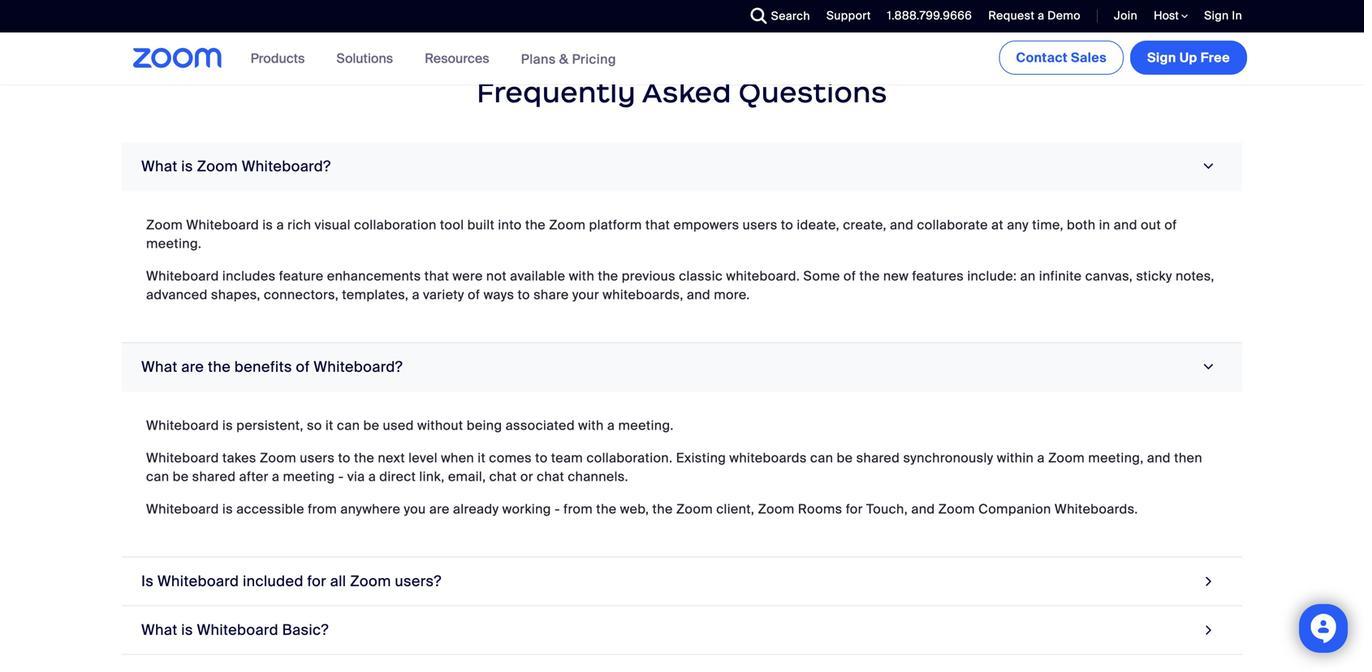 Task type: describe. For each thing, give the bounding box(es) containing it.
meeting. inside zoom whiteboard is a rich visual collaboration tool built into the zoom platform that empowers users to ideate, create, and collaborate at any time, both in and out of meeting.
[[146, 235, 202, 252]]

zoom inside what is zoom whiteboard? dropdown button
[[197, 157, 238, 176]]

sign up free button
[[1131, 41, 1248, 75]]

new
[[884, 267, 909, 284]]

time,
[[1033, 216, 1064, 233]]

asked
[[642, 75, 732, 110]]

the inside zoom whiteboard is a rich visual collaboration tool built into the zoom platform that empowers users to ideate, create, and collaborate at any time, both in and out of meeting.
[[525, 216, 546, 233]]

host button
[[1154, 8, 1188, 24]]

channels.
[[568, 468, 628, 485]]

persistent,
[[236, 417, 304, 434]]

whiteboards,
[[603, 286, 684, 303]]

the inside whiteboard takes zoom users to the next level when it comes to team collaboration. existing whiteboards can be shared synchronously within a zoom meeting, and then can be shared after a meeting - via a direct link, email, chat or chat channels.
[[354, 449, 375, 466]]

- inside whiteboard takes zoom users to the next level when it comes to team collaboration. existing whiteboards can be shared synchronously within a zoom meeting, and then can be shared after a meeting - via a direct link, email, chat or chat channels.
[[338, 468, 344, 485]]

demo
[[1048, 8, 1081, 23]]

questions
[[739, 75, 888, 110]]

you
[[404, 501, 426, 518]]

existing
[[676, 449, 726, 466]]

contact
[[1016, 49, 1068, 66]]

takes
[[222, 449, 256, 466]]

that inside whiteboard includes feature enhancements that were not available with the previous classic whiteboard. some of the new features include: an infinite canvas, sticky notes, advanced shapes, connectors, templates, a variety of ways to share your whiteboards, and more.
[[425, 267, 449, 284]]

companion
[[979, 501, 1052, 518]]

and inside whiteboard includes feature enhancements that were not available with the previous classic whiteboard. some of the new features include: an infinite canvas, sticky notes, advanced shapes, connectors, templates, a variety of ways to share your whiteboards, and more.
[[687, 286, 711, 303]]

what for what are the benefits of whiteboard?
[[141, 358, 178, 376]]

sign for sign up free
[[1148, 49, 1177, 66]]

feature
[[279, 267, 324, 284]]

team
[[551, 449, 583, 466]]

in
[[1099, 216, 1111, 233]]

1 vertical spatial be
[[837, 449, 853, 466]]

request a demo
[[989, 8, 1081, 23]]

is inside zoom whiteboard is a rich visual collaboration tool built into the zoom platform that empowers users to ideate, create, and collaborate at any time, both in and out of meeting.
[[263, 216, 273, 233]]

direct
[[380, 468, 416, 485]]

zoom inside is whiteboard included for all zoom users? dropdown button
[[350, 572, 391, 591]]

a right after
[[272, 468, 280, 485]]

to inside zoom whiteboard is a rich visual collaboration tool built into the zoom platform that empowers users to ideate, create, and collaborate at any time, both in and out of meeting.
[[781, 216, 794, 233]]

1 chat from the left
[[489, 468, 517, 485]]

meeting
[[283, 468, 335, 485]]

whiteboards.
[[1055, 501, 1138, 518]]

is for whiteboard
[[181, 621, 193, 639]]

0 horizontal spatial shared
[[192, 468, 236, 485]]

1 horizontal spatial are
[[429, 501, 450, 518]]

is whiteboard included for all zoom users?
[[141, 572, 442, 591]]

of inside zoom whiteboard is a rich visual collaboration tool built into the zoom platform that empowers users to ideate, create, and collaborate at any time, both in and out of meeting.
[[1165, 216, 1177, 233]]

sales
[[1071, 49, 1107, 66]]

benefits
[[235, 358, 292, 376]]

web,
[[620, 501, 649, 518]]

visual
[[315, 216, 351, 233]]

2 vertical spatial can
[[146, 468, 169, 485]]

frequently asked questions
[[477, 75, 888, 110]]

whiteboard inside whiteboard takes zoom users to the next level when it comes to team collaboration. existing whiteboards can be shared synchronously within a zoom meeting, and then can be shared after a meeting - via a direct link, email, chat or chat channels.
[[146, 449, 219, 466]]

1 horizontal spatial -
[[555, 501, 560, 518]]

what for what is zoom whiteboard?
[[141, 157, 178, 176]]

classic
[[679, 267, 723, 284]]

right image for what is zoom whiteboard?
[[1198, 159, 1220, 174]]

1 vertical spatial whiteboard?
[[314, 358, 403, 376]]

what is zoom whiteboard?
[[141, 157, 331, 176]]

any
[[1007, 216, 1029, 233]]

products
[[251, 50, 305, 67]]

after
[[239, 468, 269, 485]]

and right create, on the right top
[[890, 216, 914, 233]]

link,
[[419, 468, 445, 485]]

an
[[1021, 267, 1036, 284]]

a right within
[[1038, 449, 1045, 466]]

meeting,
[[1089, 449, 1144, 466]]

then
[[1175, 449, 1203, 466]]

is for accessible
[[222, 501, 233, 518]]

touch,
[[867, 501, 908, 518]]

users?
[[395, 572, 442, 591]]

request
[[989, 8, 1035, 23]]

join
[[1114, 8, 1138, 23]]

built
[[468, 216, 495, 233]]

accessible
[[236, 501, 304, 518]]

of right some
[[844, 267, 856, 284]]

all
[[330, 572, 346, 591]]

0 vertical spatial whiteboard?
[[242, 157, 331, 176]]

what are the benefits of whiteboard? button
[[122, 343, 1243, 392]]

a inside zoom whiteboard is a rich visual collaboration tool built into the zoom platform that empowers users to ideate, create, and collaborate at any time, both in and out of meeting.
[[277, 216, 284, 233]]

users inside zoom whiteboard is a rich visual collaboration tool built into the zoom platform that empowers users to ideate, create, and collaborate at any time, both in and out of meeting.
[[743, 216, 778, 233]]

when
[[441, 449, 474, 466]]

comes
[[489, 449, 532, 466]]

whiteboard includes feature enhancements that were not available with the previous classic whiteboard. some of the new features include: an infinite canvas, sticky notes, advanced shapes, connectors, templates, a variety of ways to share your whiteboards, and more.
[[146, 267, 1215, 303]]

2 chat from the left
[[537, 468, 564, 485]]

of down were
[[468, 286, 480, 303]]

were
[[453, 267, 483, 284]]

out
[[1141, 216, 1161, 233]]

used
[[383, 417, 414, 434]]

already
[[453, 501, 499, 518]]

1 horizontal spatial be
[[363, 417, 380, 434]]

and right touch,
[[912, 501, 935, 518]]

sign for sign in
[[1205, 8, 1229, 23]]

to left team
[[535, 449, 548, 466]]

resources button
[[425, 32, 497, 84]]

a right via
[[368, 468, 376, 485]]

rooms
[[798, 501, 843, 518]]

that inside zoom whiteboard is a rich visual collaboration tool built into the zoom platform that empowers users to ideate, create, and collaborate at any time, both in and out of meeting.
[[646, 216, 670, 233]]

ideate,
[[797, 216, 840, 233]]

what is zoom whiteboard? button
[[122, 142, 1243, 191]]

synchronously
[[904, 449, 994, 466]]

not
[[486, 267, 507, 284]]

your
[[572, 286, 599, 303]]

is for zoom
[[181, 157, 193, 176]]

via
[[347, 468, 365, 485]]

2 from from the left
[[564, 501, 593, 518]]

solutions
[[337, 50, 393, 67]]

with inside whiteboard includes feature enhancements that were not available with the previous classic whiteboard. some of the new features include: an infinite canvas, sticky notes, advanced shapes, connectors, templates, a variety of ways to share your whiteboards, and more.
[[569, 267, 595, 284]]

available
[[510, 267, 566, 284]]

plans
[[521, 51, 556, 68]]

more.
[[714, 286, 750, 303]]

a up collaboration.
[[607, 417, 615, 434]]

sticky
[[1137, 267, 1173, 284]]

products button
[[251, 32, 312, 84]]

or
[[520, 468, 533, 485]]

of inside dropdown button
[[296, 358, 310, 376]]

right image for what is whiteboard basic?
[[1202, 619, 1217, 641]]

what are the benefits of whiteboard?
[[141, 358, 403, 376]]

share
[[534, 286, 569, 303]]

0 vertical spatial for
[[846, 501, 863, 518]]

what is whiteboard basic?
[[141, 621, 329, 639]]

the left new
[[860, 267, 880, 284]]

what for what is whiteboard basic?
[[141, 621, 178, 639]]



Task type: locate. For each thing, give the bounding box(es) containing it.
1 vertical spatial users
[[300, 449, 335, 466]]

request a demo link
[[977, 0, 1085, 32], [989, 8, 1081, 23]]

0 horizontal spatial -
[[338, 468, 344, 485]]

from down channels.
[[564, 501, 593, 518]]

whiteboard inside zoom whiteboard is a rich visual collaboration tool built into the zoom platform that empowers users to ideate, create, and collaborate at any time, both in and out of meeting.
[[186, 216, 259, 233]]

enhancements
[[327, 267, 421, 284]]

right image inside is whiteboard included for all zoom users? dropdown button
[[1202, 570, 1217, 592]]

0 horizontal spatial meeting.
[[146, 235, 202, 252]]

3 what from the top
[[141, 621, 178, 639]]

be left used
[[363, 417, 380, 434]]

the right into
[[525, 216, 546, 233]]

it inside whiteboard takes zoom users to the next level when it comes to team collaboration. existing whiteboards can be shared synchronously within a zoom meeting, and then can be shared after a meeting - via a direct link, email, chat or chat channels.
[[478, 449, 486, 466]]

and left then
[[1147, 449, 1171, 466]]

meetings navigation
[[996, 32, 1251, 78]]

are left benefits
[[181, 358, 204, 376]]

right image for is whiteboard included for all zoom users?
[[1202, 570, 1217, 592]]

2 horizontal spatial be
[[837, 449, 853, 466]]

1 horizontal spatial sign
[[1205, 8, 1229, 23]]

both
[[1067, 216, 1096, 233]]

be
[[363, 417, 380, 434], [837, 449, 853, 466], [173, 468, 189, 485]]

1 what from the top
[[141, 157, 178, 176]]

to down "available"
[[518, 286, 530, 303]]

0 vertical spatial -
[[338, 468, 344, 485]]

search button
[[739, 0, 815, 32]]

is for persistent,
[[222, 417, 233, 434]]

&
[[559, 51, 569, 68]]

0 horizontal spatial it
[[326, 417, 334, 434]]

0 vertical spatial users
[[743, 216, 778, 233]]

be left after
[[173, 468, 189, 485]]

sign up free
[[1148, 49, 1230, 66]]

solutions button
[[337, 32, 400, 84]]

is whiteboard included for all zoom users? button
[[122, 557, 1243, 606]]

1 horizontal spatial users
[[743, 216, 778, 233]]

0 vertical spatial it
[[326, 417, 334, 434]]

features
[[912, 267, 964, 284]]

1.888.799.9666
[[887, 8, 972, 23]]

client,
[[717, 501, 755, 518]]

whiteboard inside dropdown button
[[197, 621, 278, 639]]

1 horizontal spatial shared
[[857, 449, 900, 466]]

and
[[890, 216, 914, 233], [1114, 216, 1138, 233], [687, 286, 711, 303], [1147, 449, 1171, 466], [912, 501, 935, 518]]

support link
[[815, 0, 875, 32], [827, 8, 871, 23]]

0 horizontal spatial sign
[[1148, 49, 1177, 66]]

-
[[338, 468, 344, 485], [555, 501, 560, 518]]

shared down takes
[[192, 468, 236, 485]]

for
[[846, 501, 863, 518], [307, 572, 326, 591]]

zoom logo image
[[133, 48, 222, 68]]

a left variety
[[412, 286, 420, 303]]

0 horizontal spatial from
[[308, 501, 337, 518]]

whiteboard inside dropdown button
[[157, 572, 239, 591]]

0 horizontal spatial chat
[[489, 468, 517, 485]]

whiteboard.
[[726, 267, 800, 284]]

whiteboard is persistent, so it can be used without being associated with a meeting.
[[146, 417, 674, 434]]

0 horizontal spatial users
[[300, 449, 335, 466]]

included
[[243, 572, 304, 591]]

into
[[498, 216, 522, 233]]

1 vertical spatial -
[[555, 501, 560, 518]]

users up 'whiteboard.'
[[743, 216, 778, 233]]

the right web,
[[653, 501, 673, 518]]

join link up meetings navigation
[[1114, 8, 1138, 23]]

the left benefits
[[208, 358, 231, 376]]

the up via
[[354, 449, 375, 466]]

2 vertical spatial what
[[141, 621, 178, 639]]

0 vertical spatial right image
[[1198, 159, 1220, 174]]

within
[[997, 449, 1034, 466]]

1 vertical spatial right image
[[1202, 570, 1217, 592]]

meeting.
[[146, 235, 202, 252], [618, 417, 674, 434]]

0 vertical spatial what
[[141, 157, 178, 176]]

users
[[743, 216, 778, 233], [300, 449, 335, 466]]

- right working
[[555, 501, 560, 518]]

create,
[[843, 216, 887, 233]]

1 vertical spatial what
[[141, 358, 178, 376]]

shapes,
[[211, 286, 260, 303]]

with up your
[[569, 267, 595, 284]]

1 horizontal spatial can
[[337, 417, 360, 434]]

0 horizontal spatial can
[[146, 468, 169, 485]]

sign in link
[[1192, 0, 1251, 32], [1205, 8, 1243, 23]]

shared up touch,
[[857, 449, 900, 466]]

0 vertical spatial are
[[181, 358, 204, 376]]

support
[[827, 8, 871, 23]]

right image
[[1198, 159, 1220, 174], [1202, 570, 1217, 592], [1202, 619, 1217, 641]]

without
[[417, 417, 463, 434]]

meeting. up the "advanced" at left
[[146, 235, 202, 252]]

the inside dropdown button
[[208, 358, 231, 376]]

1 vertical spatial sign
[[1148, 49, 1177, 66]]

0 vertical spatial shared
[[857, 449, 900, 466]]

of right benefits
[[296, 358, 310, 376]]

free
[[1201, 49, 1230, 66]]

collaborate
[[917, 216, 988, 233]]

and inside whiteboard takes zoom users to the next level when it comes to team collaboration. existing whiteboards can be shared synchronously within a zoom meeting, and then can be shared after a meeting - via a direct link, email, chat or chat channels.
[[1147, 449, 1171, 466]]

can
[[337, 417, 360, 434], [811, 449, 834, 466], [146, 468, 169, 485]]

it right so
[[326, 417, 334, 434]]

0 vertical spatial meeting.
[[146, 235, 202, 252]]

1 vertical spatial meeting.
[[618, 417, 674, 434]]

2 vertical spatial right image
[[1202, 619, 1217, 641]]

1 horizontal spatial it
[[478, 449, 486, 466]]

1 horizontal spatial for
[[846, 501, 863, 518]]

notes,
[[1176, 267, 1215, 284]]

what is whiteboard basic? button
[[122, 606, 1243, 655]]

0 vertical spatial with
[[569, 267, 595, 284]]

and down classic
[[687, 286, 711, 303]]

working
[[502, 501, 551, 518]]

of right out
[[1165, 216, 1177, 233]]

to inside whiteboard includes feature enhancements that were not available with the previous classic whiteboard. some of the new features include: an infinite canvas, sticky notes, advanced shapes, connectors, templates, a variety of ways to share your whiteboards, and more.
[[518, 286, 530, 303]]

variety
[[423, 286, 464, 303]]

1 vertical spatial that
[[425, 267, 449, 284]]

platform
[[589, 216, 642, 233]]

whiteboard? up rich
[[242, 157, 331, 176]]

1 vertical spatial for
[[307, 572, 326, 591]]

meeting. up collaboration.
[[618, 417, 674, 434]]

that right platform
[[646, 216, 670, 233]]

zoom whiteboard is a rich visual collaboration tool built into the zoom platform that empowers users to ideate, create, and collaborate at any time, both in and out of meeting.
[[146, 216, 1177, 252]]

0 vertical spatial sign
[[1205, 8, 1229, 23]]

a left rich
[[277, 216, 284, 233]]

1 vertical spatial are
[[429, 501, 450, 518]]

are
[[181, 358, 204, 376], [429, 501, 450, 518]]

basic?
[[282, 621, 329, 639]]

plans & pricing
[[521, 51, 616, 68]]

banner
[[114, 32, 1251, 86]]

so
[[307, 417, 322, 434]]

right image
[[1198, 359, 1220, 374]]

what inside dropdown button
[[141, 621, 178, 639]]

whiteboard? up used
[[314, 358, 403, 376]]

associated
[[506, 417, 575, 434]]

a inside whiteboard includes feature enhancements that were not available with the previous classic whiteboard. some of the new features include: an infinite canvas, sticky notes, advanced shapes, connectors, templates, a variety of ways to share your whiteboards, and more.
[[412, 286, 420, 303]]

sign inside button
[[1148, 49, 1177, 66]]

anywhere
[[341, 501, 401, 518]]

is
[[141, 572, 154, 591]]

banner containing contact sales
[[114, 32, 1251, 86]]

tab list containing what is zoom whiteboard?
[[122, 142, 1243, 669]]

join link left host
[[1102, 0, 1142, 32]]

0 horizontal spatial that
[[425, 267, 449, 284]]

it up email,
[[478, 449, 486, 466]]

users up "meeting"
[[300, 449, 335, 466]]

1 horizontal spatial that
[[646, 216, 670, 233]]

1 horizontal spatial meeting.
[[618, 417, 674, 434]]

empowers
[[674, 216, 739, 233]]

1 horizontal spatial from
[[564, 501, 593, 518]]

sign left in
[[1205, 8, 1229, 23]]

tab list
[[122, 142, 1243, 669]]

for left all
[[307, 572, 326, 591]]

1 vertical spatial it
[[478, 449, 486, 466]]

is inside dropdown button
[[181, 157, 193, 176]]

1 vertical spatial with
[[578, 417, 604, 434]]

be up rooms
[[837, 449, 853, 466]]

0 vertical spatial can
[[337, 417, 360, 434]]

for left touch,
[[846, 501, 863, 518]]

what
[[141, 157, 178, 176], [141, 358, 178, 376], [141, 621, 178, 639]]

0 vertical spatial that
[[646, 216, 670, 233]]

with up team
[[578, 417, 604, 434]]

1 from from the left
[[308, 501, 337, 518]]

the up your
[[598, 267, 619, 284]]

for inside dropdown button
[[307, 572, 326, 591]]

and right in
[[1114, 216, 1138, 233]]

1 horizontal spatial chat
[[537, 468, 564, 485]]

in
[[1232, 8, 1243, 23]]

include:
[[968, 267, 1017, 284]]

ways
[[484, 286, 514, 303]]

some
[[804, 267, 840, 284]]

0 horizontal spatial for
[[307, 572, 326, 591]]

1 vertical spatial can
[[811, 449, 834, 466]]

right image inside what is zoom whiteboard? dropdown button
[[1198, 159, 1220, 174]]

to up via
[[338, 449, 351, 466]]

0 horizontal spatial be
[[173, 468, 189, 485]]

from down "meeting"
[[308, 501, 337, 518]]

2 what from the top
[[141, 358, 178, 376]]

product information navigation
[[238, 32, 629, 86]]

infinite
[[1039, 267, 1082, 284]]

collaboration
[[354, 216, 437, 233]]

users inside whiteboard takes zoom users to the next level when it comes to team collaboration. existing whiteboards can be shared synchronously within a zoom meeting, and then can be shared after a meeting - via a direct link, email, chat or chat channels.
[[300, 449, 335, 466]]

whiteboard inside whiteboard includes feature enhancements that were not available with the previous classic whiteboard. some of the new features include: an infinite canvas, sticky notes, advanced shapes, connectors, templates, a variety of ways to share your whiteboards, and more.
[[146, 267, 219, 284]]

previous
[[622, 267, 676, 284]]

2 vertical spatial be
[[173, 468, 189, 485]]

email,
[[448, 468, 486, 485]]

rich
[[288, 216, 311, 233]]

that up variety
[[425, 267, 449, 284]]

being
[[467, 417, 502, 434]]

are right you
[[429, 501, 450, 518]]

a left demo
[[1038, 8, 1045, 23]]

whiteboard?
[[242, 157, 331, 176], [314, 358, 403, 376]]

- left via
[[338, 468, 344, 485]]

2 horizontal spatial can
[[811, 449, 834, 466]]

sign left up
[[1148, 49, 1177, 66]]

the left web,
[[596, 501, 617, 518]]

templates,
[[342, 286, 409, 303]]

0 vertical spatial be
[[363, 417, 380, 434]]

level
[[409, 449, 438, 466]]

pricing
[[572, 51, 616, 68]]

chat down comes
[[489, 468, 517, 485]]

the
[[525, 216, 546, 233], [598, 267, 619, 284], [860, 267, 880, 284], [208, 358, 231, 376], [354, 449, 375, 466], [596, 501, 617, 518], [653, 501, 673, 518]]

is inside dropdown button
[[181, 621, 193, 639]]

from
[[308, 501, 337, 518], [564, 501, 593, 518]]

whiteboard is accessible from anywhere you are already working - from the web, the zoom client, zoom rooms for touch, and zoom companion whiteboards.
[[146, 501, 1138, 518]]

at
[[992, 216, 1004, 233]]

chat right or
[[537, 468, 564, 485]]

0 horizontal spatial are
[[181, 358, 204, 376]]

right image inside what is whiteboard basic? dropdown button
[[1202, 619, 1217, 641]]

1 vertical spatial shared
[[192, 468, 236, 485]]

frequently
[[477, 75, 636, 110]]

contact sales link
[[999, 41, 1124, 75]]

are inside dropdown button
[[181, 358, 204, 376]]

to left ideate,
[[781, 216, 794, 233]]



Task type: vqa. For each thing, say whether or not it's contained in the screenshot.
bottom "Whiteboard?"
yes



